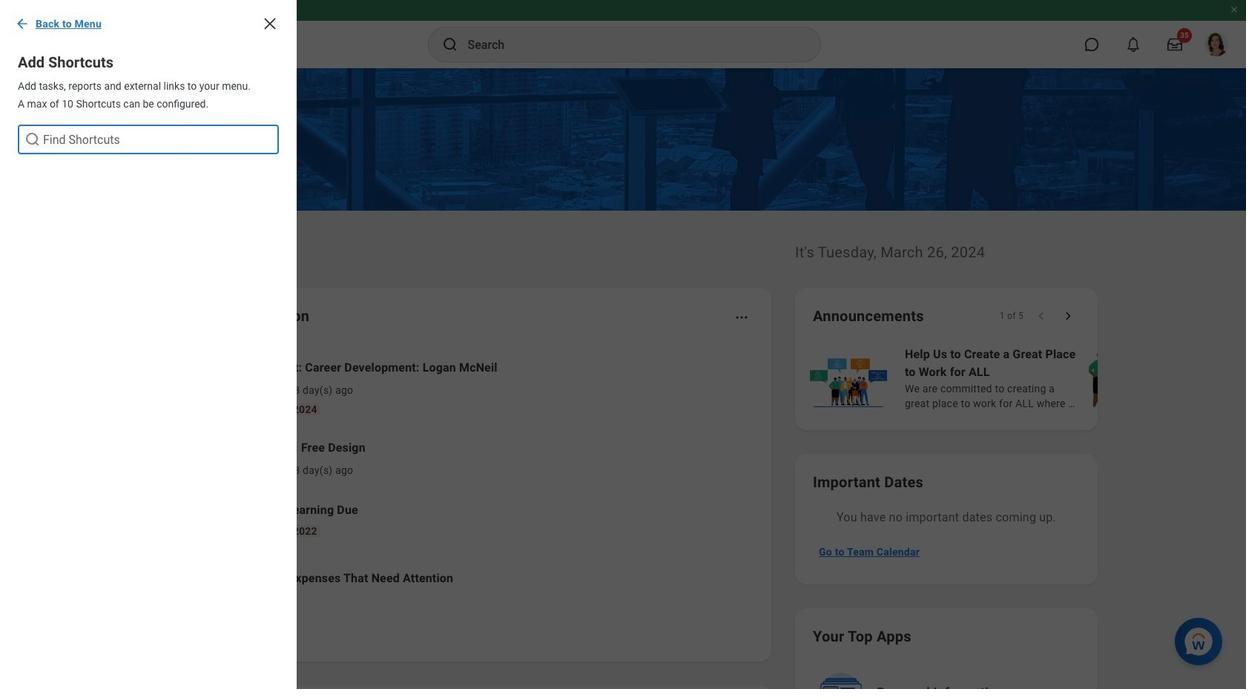 Task type: locate. For each thing, give the bounding box(es) containing it.
close environment banner image
[[1230, 5, 1239, 14]]

global navigation dialog
[[0, 0, 297, 689]]

search image inside global navigation dialog
[[24, 131, 42, 148]]

main content
[[0, 68, 1247, 689]]

arrow left image
[[15, 16, 30, 31]]

list
[[0, 172, 297, 184], [807, 344, 1247, 413], [166, 347, 754, 608]]

1 horizontal spatial search image
[[441, 36, 459, 53]]

profile logan mcneil element
[[1196, 28, 1238, 61]]

0 vertical spatial search image
[[441, 36, 459, 53]]

search image
[[441, 36, 459, 53], [24, 131, 42, 148]]

notifications large image
[[1126, 37, 1141, 52]]

status
[[1000, 310, 1024, 322]]

1 vertical spatial search image
[[24, 131, 42, 148]]

0 horizontal spatial search image
[[24, 131, 42, 148]]

banner
[[0, 0, 1247, 68]]

Search field
[[18, 125, 279, 154]]

chevron right small image
[[1061, 309, 1076, 323]]



Task type: describe. For each thing, give the bounding box(es) containing it.
x image
[[261, 15, 279, 33]]

inbox large image
[[1168, 37, 1183, 52]]

chevron left small image
[[1034, 309, 1049, 323]]



Task type: vqa. For each thing, say whether or not it's contained in the screenshot.
main content
yes



